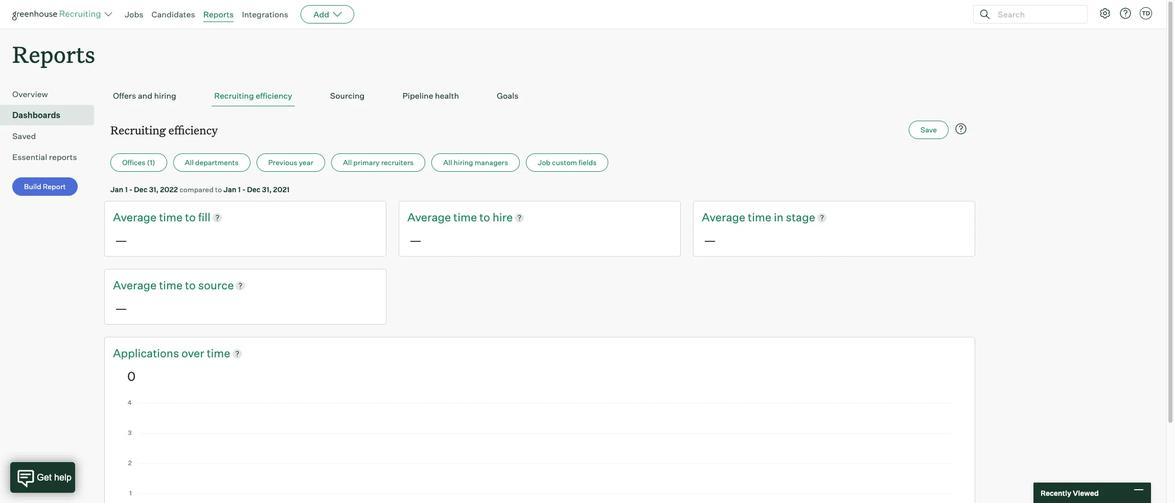 Task type: vqa. For each thing, say whether or not it's contained in the screenshot.
to for hire
yes



Task type: locate. For each thing, give the bounding box(es) containing it.
pipeline health button
[[400, 86, 462, 106]]

all inside button
[[444, 158, 452, 167]]

0 horizontal spatial jan
[[110, 185, 123, 194]]

time left "hire"
[[454, 210, 477, 224]]

31, left 2021
[[262, 185, 272, 194]]

1 horizontal spatial jan
[[224, 185, 236, 194]]

1 horizontal spatial all
[[343, 158, 352, 167]]

tab list
[[110, 86, 970, 106]]

all
[[185, 158, 194, 167], [343, 158, 352, 167], [444, 158, 452, 167]]

1 horizontal spatial 1
[[238, 185, 241, 194]]

- left 2021
[[242, 185, 246, 194]]

average time to
[[113, 210, 198, 224], [408, 210, 493, 224], [113, 278, 198, 292]]

to left "hire"
[[480, 210, 490, 224]]

average time to for fill
[[113, 210, 198, 224]]

viewed
[[1074, 489, 1099, 497]]

dashboards
[[12, 110, 60, 120]]

to right the compared
[[215, 185, 222, 194]]

saved
[[12, 131, 36, 141]]

hiring
[[154, 91, 176, 101], [454, 158, 473, 167]]

time
[[159, 210, 183, 224], [454, 210, 477, 224], [748, 210, 772, 224], [159, 278, 183, 292], [207, 346, 230, 360]]

all left managers
[[444, 158, 452, 167]]

— for source
[[115, 301, 127, 316]]

over
[[182, 346, 204, 360]]

dec left 2021
[[247, 185, 261, 194]]

time link
[[159, 210, 185, 226], [454, 210, 480, 226], [748, 210, 774, 226], [159, 278, 185, 293], [207, 346, 230, 361]]

2 horizontal spatial all
[[444, 158, 452, 167]]

candidates link
[[152, 9, 195, 19]]

time link down 2022
[[159, 210, 185, 226]]

stage
[[786, 210, 816, 224]]

job
[[538, 158, 551, 167]]

integrations link
[[242, 9, 289, 19]]

time for source
[[159, 278, 183, 292]]

average link for stage
[[702, 210, 748, 226]]

offers and hiring
[[113, 91, 176, 101]]

all left primary
[[343, 158, 352, 167]]

1
[[125, 185, 128, 194], [238, 185, 241, 194]]

custom
[[552, 158, 577, 167]]

fields
[[579, 158, 597, 167]]

to for fill
[[185, 210, 196, 224]]

previous year button
[[257, 154, 325, 172]]

to link
[[185, 210, 198, 226], [480, 210, 493, 226], [185, 278, 198, 293]]

0 horizontal spatial all
[[185, 158, 194, 167]]

average for source
[[113, 278, 157, 292]]

configure image
[[1100, 7, 1112, 19]]

to link for hire
[[480, 210, 493, 226]]

0 vertical spatial recruiting
[[214, 91, 254, 101]]

all hiring managers
[[444, 158, 508, 167]]

0 horizontal spatial recruiting
[[110, 122, 166, 138]]

fill link
[[198, 210, 211, 226]]

jobs
[[125, 9, 143, 19]]

-
[[129, 185, 133, 194], [242, 185, 246, 194]]

recruiting inside button
[[214, 91, 254, 101]]

time link for source
[[159, 278, 185, 293]]

0 horizontal spatial reports
[[12, 39, 95, 69]]

1 horizontal spatial recruiting
[[214, 91, 254, 101]]

td button
[[1141, 7, 1153, 19]]

0 horizontal spatial efficiency
[[169, 122, 218, 138]]

0 vertical spatial efficiency
[[256, 91, 292, 101]]

to left 'fill'
[[185, 210, 196, 224]]

reports down the greenhouse recruiting image
[[12, 39, 95, 69]]

2 - from the left
[[242, 185, 246, 194]]

2 all from the left
[[343, 158, 352, 167]]

all inside button
[[343, 158, 352, 167]]

recruiting efficiency button
[[212, 86, 295, 106]]

recruiting efficiency
[[214, 91, 292, 101], [110, 122, 218, 138]]

jan down departments
[[224, 185, 236, 194]]

time link for fill
[[159, 210, 185, 226]]

recruiting
[[214, 91, 254, 101], [110, 122, 166, 138]]

1 horizontal spatial efficiency
[[256, 91, 292, 101]]

hiring left managers
[[454, 158, 473, 167]]

1 down departments
[[238, 185, 241, 194]]

time link left stage link
[[748, 210, 774, 226]]

all primary recruiters
[[343, 158, 414, 167]]

1 all from the left
[[185, 158, 194, 167]]

31, left 2022
[[149, 185, 159, 194]]

and
[[138, 91, 152, 101]]

add
[[314, 9, 329, 19]]

save button
[[909, 121, 949, 139]]

integrations
[[242, 9, 289, 19]]

—
[[115, 233, 127, 248], [410, 233, 422, 248], [704, 233, 717, 248], [115, 301, 127, 316]]

time left source
[[159, 278, 183, 292]]

time link left 'hire' link
[[454, 210, 480, 226]]

compared
[[180, 185, 214, 194]]

td button
[[1139, 5, 1155, 21]]

efficiency
[[256, 91, 292, 101], [169, 122, 218, 138]]

— for hire
[[410, 233, 422, 248]]

3 all from the left
[[444, 158, 452, 167]]

to link for fill
[[185, 210, 198, 226]]

time for hire
[[454, 210, 477, 224]]

- down offices
[[129, 185, 133, 194]]

average
[[113, 210, 157, 224], [408, 210, 451, 224], [702, 210, 746, 224], [113, 278, 157, 292]]

candidates
[[152, 9, 195, 19]]

0 vertical spatial recruiting efficiency
[[214, 91, 292, 101]]

dec down offices (1) button
[[134, 185, 148, 194]]

0 vertical spatial reports
[[203, 9, 234, 19]]

reports
[[49, 152, 77, 162]]

offices
[[122, 158, 145, 167]]

stage link
[[786, 210, 816, 226]]

0 vertical spatial hiring
[[154, 91, 176, 101]]

build report
[[24, 182, 66, 191]]

to link for source
[[185, 278, 198, 293]]

1 horizontal spatial -
[[242, 185, 246, 194]]

all inside 'button'
[[185, 158, 194, 167]]

1 vertical spatial efficiency
[[169, 122, 218, 138]]

0 horizontal spatial -
[[129, 185, 133, 194]]

source link
[[198, 278, 234, 293]]

dec
[[134, 185, 148, 194], [247, 185, 261, 194]]

average link
[[113, 210, 159, 226], [408, 210, 454, 226], [702, 210, 748, 226], [113, 278, 159, 293]]

td
[[1143, 10, 1151, 17]]

all for all departments
[[185, 158, 194, 167]]

time left in
[[748, 210, 772, 224]]

fill
[[198, 210, 211, 224]]

hire
[[493, 210, 513, 224]]

1 down offices
[[125, 185, 128, 194]]

0 horizontal spatial 1
[[125, 185, 128, 194]]

in
[[774, 210, 784, 224]]

time link left source link
[[159, 278, 185, 293]]

jan down offices
[[110, 185, 123, 194]]

applications over
[[113, 346, 207, 360]]

2 31, from the left
[[262, 185, 272, 194]]

1 vertical spatial hiring
[[454, 158, 473, 167]]

time down 2022
[[159, 210, 183, 224]]

reports right candidates link
[[203, 9, 234, 19]]

hiring right and
[[154, 91, 176, 101]]

goals button
[[495, 86, 521, 106]]

31,
[[149, 185, 159, 194], [262, 185, 272, 194]]

1 jan from the left
[[110, 185, 123, 194]]

all left departments
[[185, 158, 194, 167]]

reports
[[203, 9, 234, 19], [12, 39, 95, 69]]

over link
[[182, 346, 207, 361]]

faq image
[[955, 123, 968, 135]]

build report button
[[12, 178, 78, 196]]

2 1 from the left
[[238, 185, 241, 194]]

to
[[215, 185, 222, 194], [185, 210, 196, 224], [480, 210, 490, 224], [185, 278, 196, 292]]

to left source
[[185, 278, 196, 292]]

0 horizontal spatial 31,
[[149, 185, 159, 194]]

1 vertical spatial reports
[[12, 39, 95, 69]]

1 horizontal spatial 31,
[[262, 185, 272, 194]]

1 vertical spatial recruiting efficiency
[[110, 122, 218, 138]]

save
[[921, 125, 938, 134]]

jan
[[110, 185, 123, 194], [224, 185, 236, 194]]

offices (1)
[[122, 158, 155, 167]]

1 horizontal spatial dec
[[247, 185, 261, 194]]

0 horizontal spatial dec
[[134, 185, 148, 194]]



Task type: describe. For each thing, give the bounding box(es) containing it.
average link for source
[[113, 278, 159, 293]]

2 jan from the left
[[224, 185, 236, 194]]

xychart image
[[127, 400, 953, 503]]

offers and hiring button
[[110, 86, 179, 106]]

saved link
[[12, 130, 90, 142]]

all for all hiring managers
[[444, 158, 452, 167]]

goals
[[497, 91, 519, 101]]

recruiters
[[381, 158, 414, 167]]

all hiring managers button
[[432, 154, 520, 172]]

average for fill
[[113, 210, 157, 224]]

Search text field
[[996, 7, 1079, 22]]

— for fill
[[115, 233, 127, 248]]

overview link
[[12, 88, 90, 100]]

essential
[[12, 152, 47, 162]]

primary
[[354, 158, 380, 167]]

average time to for source
[[113, 278, 198, 292]]

time for fill
[[159, 210, 183, 224]]

essential reports link
[[12, 151, 90, 163]]

average time to for hire
[[408, 210, 493, 224]]

essential reports
[[12, 152, 77, 162]]

1 dec from the left
[[134, 185, 148, 194]]

1 1 from the left
[[125, 185, 128, 194]]

average link for fill
[[113, 210, 159, 226]]

time link for hire
[[454, 210, 480, 226]]

1 horizontal spatial hiring
[[454, 158, 473, 167]]

time right 'over'
[[207, 346, 230, 360]]

1 horizontal spatial reports
[[203, 9, 234, 19]]

all primary recruiters button
[[331, 154, 426, 172]]

job custom fields button
[[526, 154, 609, 172]]

time link for stage
[[748, 210, 774, 226]]

2022
[[160, 185, 178, 194]]

managers
[[475, 158, 508, 167]]

jan 1 - dec 31, 2022 compared to jan 1 - dec 31, 2021
[[110, 185, 290, 194]]

all departments button
[[173, 154, 250, 172]]

greenhouse recruiting image
[[12, 8, 104, 20]]

— for stage
[[704, 233, 717, 248]]

in link
[[774, 210, 786, 226]]

2 dec from the left
[[247, 185, 261, 194]]

all departments
[[185, 158, 239, 167]]

report
[[43, 182, 66, 191]]

previous year
[[268, 158, 314, 167]]

year
[[299, 158, 314, 167]]

to for hire
[[480, 210, 490, 224]]

applications
[[113, 346, 179, 360]]

efficiency inside button
[[256, 91, 292, 101]]

recently viewed
[[1041, 489, 1099, 497]]

tab list containing offers and hiring
[[110, 86, 970, 106]]

source
[[198, 278, 234, 292]]

sourcing button
[[328, 86, 367, 106]]

jobs link
[[125, 9, 143, 19]]

overview
[[12, 89, 48, 99]]

applications link
[[113, 346, 182, 361]]

build
[[24, 182, 41, 191]]

offers
[[113, 91, 136, 101]]

previous
[[268, 158, 298, 167]]

all for all primary recruiters
[[343, 158, 352, 167]]

departments
[[195, 158, 239, 167]]

1 31, from the left
[[149, 185, 159, 194]]

dashboards link
[[12, 109, 90, 121]]

add button
[[301, 5, 355, 24]]

recently
[[1041, 489, 1072, 497]]

(1)
[[147, 158, 155, 167]]

time link right 'over'
[[207, 346, 230, 361]]

average link for hire
[[408, 210, 454, 226]]

1 vertical spatial recruiting
[[110, 122, 166, 138]]

1 - from the left
[[129, 185, 133, 194]]

average for stage
[[702, 210, 746, 224]]

0 horizontal spatial hiring
[[154, 91, 176, 101]]

average for hire
[[408, 210, 451, 224]]

0
[[127, 369, 136, 384]]

sourcing
[[330, 91, 365, 101]]

health
[[435, 91, 459, 101]]

hire link
[[493, 210, 513, 226]]

2021
[[273, 185, 290, 194]]

pipeline
[[403, 91, 434, 101]]

job custom fields
[[538, 158, 597, 167]]

recruiting efficiency inside button
[[214, 91, 292, 101]]

time for stage
[[748, 210, 772, 224]]

average time in
[[702, 210, 786, 224]]

offices (1) button
[[110, 154, 167, 172]]

reports link
[[203, 9, 234, 19]]

pipeline health
[[403, 91, 459, 101]]

to for source
[[185, 278, 196, 292]]



